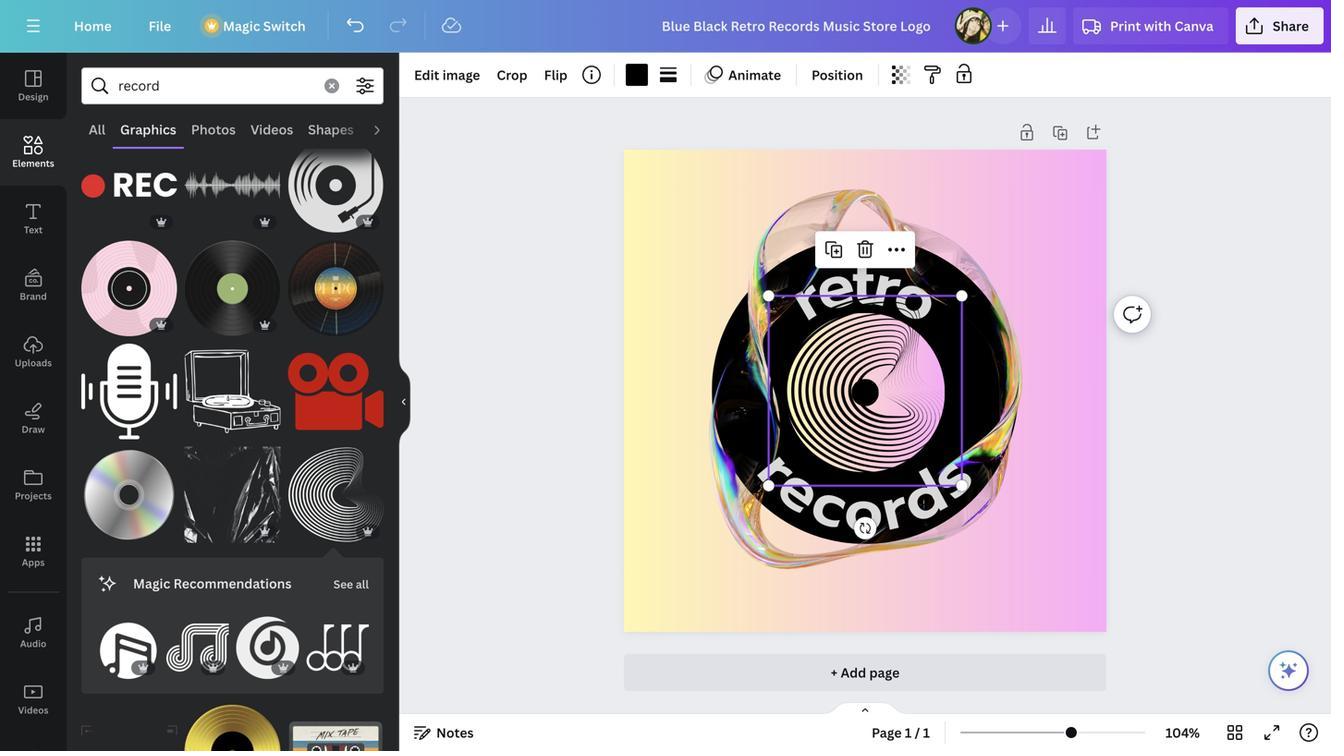Task type: describe. For each thing, give the bounding box(es) containing it.
shapes
[[308, 121, 354, 138]]

#000000 image
[[626, 64, 648, 86]]

cassette with retro label as vintage object. image
[[288, 705, 384, 752]]

graphics
[[120, 121, 176, 138]]

brand
[[20, 290, 47, 303]]

main menu bar
[[0, 0, 1331, 53]]

organic vinyl record sleeves and labels red, blue and yellow hippie image
[[288, 241, 384, 336]]

uploads
[[15, 357, 52, 369]]

recommendations
[[173, 575, 292, 592]]

0 horizontal spatial r
[[735, 431, 821, 509]]

edit image button
[[407, 60, 488, 90]]

draw button
[[0, 385, 67, 452]]

videos inside side panel tab list
[[18, 704, 48, 717]]

Search elements search field
[[118, 68, 313, 104]]

image
[[442, 66, 480, 84]]

rec image
[[81, 137, 177, 233]]

file button
[[134, 7, 186, 44]]

e
[[759, 442, 841, 538]]

see all
[[333, 577, 369, 592]]

magic switch button
[[193, 7, 320, 44]]

magic for magic switch
[[223, 17, 260, 35]]

audio inside side panel tab list
[[20, 638, 46, 650]]

video camera icon image
[[288, 344, 384, 440]]

plastic wrap texture image
[[185, 447, 280, 543]]

1 vinyl record image from the left
[[81, 241, 177, 336]]

design button
[[0, 53, 67, 119]]

1 horizontal spatial audio button
[[361, 112, 413, 147]]

shapes button
[[301, 112, 361, 147]]

share
[[1273, 17, 1309, 35]]

photos button
[[184, 112, 243, 147]]

print
[[1110, 17, 1141, 35]]

all button
[[81, 112, 113, 147]]

1 horizontal spatial r
[[872, 461, 917, 556]]

all
[[89, 121, 105, 138]]

notes button
[[407, 718, 481, 748]]

animate
[[728, 66, 781, 84]]

0 vertical spatial audio
[[369, 121, 406, 138]]

magic for magic recommendations
[[133, 575, 170, 592]]

crop
[[497, 66, 528, 84]]

photos
[[191, 121, 236, 138]]

text
[[24, 224, 43, 236]]

c
[[799, 457, 860, 554]]

d
[[884, 448, 963, 547]]

home link
[[59, 7, 126, 44]]

apps button
[[0, 519, 67, 585]]

edit image
[[414, 66, 480, 84]]

crop button
[[489, 60, 535, 90]]

+ add page button
[[624, 654, 1106, 691]]

hide image
[[398, 358, 410, 446]]

+ add page
[[831, 664, 900, 682]]

flip
[[544, 66, 568, 84]]

see
[[333, 577, 353, 592]]

animate button
[[699, 60, 789, 90]]

canva assistant image
[[1277, 660, 1300, 682]]

print with canva button
[[1073, 7, 1228, 44]]



Task type: vqa. For each thing, say whether or not it's contained in the screenshot.
2nd Jan 3 from the right
no



Task type: locate. For each thing, give the bounding box(es) containing it.
104% button
[[1153, 718, 1213, 748]]

1 1 from the left
[[905, 724, 912, 742]]

text button
[[0, 186, 67, 252]]

video record viewfinder image
[[81, 705, 177, 752]]

0 horizontal spatial audio button
[[0, 600, 67, 666]]

canva
[[1175, 17, 1214, 35]]

edit
[[414, 66, 439, 84]]

apps
[[22, 556, 45, 569]]

104%
[[1166, 724, 1200, 742]]

magic switch
[[223, 17, 306, 35]]

1 vertical spatial audio
[[20, 638, 46, 650]]

draw
[[22, 423, 45, 436]]

audio
[[369, 121, 406, 138], [20, 638, 46, 650]]

o
[[843, 465, 885, 558]]

1 vertical spatial magic
[[133, 575, 170, 592]]

0 horizontal spatial audio
[[20, 638, 46, 650]]

0 vertical spatial magic
[[223, 17, 260, 35]]

uploads button
[[0, 319, 67, 385]]

0 horizontal spatial vinyl record image
[[81, 241, 177, 336]]

1 vertical spatial audio button
[[0, 600, 67, 666]]

group
[[81, 137, 177, 233], [185, 137, 280, 233], [288, 137, 384, 233], [81, 230, 177, 336], [185, 230, 280, 336], [288, 230, 384, 336], [288, 333, 384, 440], [81, 436, 177, 543], [185, 436, 280, 543], [288, 436, 384, 543], [96, 606, 159, 679], [166, 606, 229, 679], [236, 606, 299, 679], [306, 606, 369, 679], [185, 694, 280, 752], [81, 705, 177, 752], [288, 705, 384, 752]]

0 horizontal spatial videos button
[[0, 666, 67, 733]]

0 horizontal spatial 1
[[905, 724, 912, 742]]

audio button
[[361, 112, 413, 147], [0, 600, 67, 666]]

see all button
[[332, 565, 371, 602]]

audio down apps
[[20, 638, 46, 650]]

1 horizontal spatial magic
[[223, 17, 260, 35]]

r
[[735, 431, 821, 509], [872, 461, 917, 556]]

s
[[908, 434, 994, 520]]

#000000 image
[[626, 64, 648, 86]]

1 horizontal spatial audio
[[369, 121, 406, 138]]

0 horizontal spatial videos
[[18, 704, 48, 717]]

videos button
[[243, 112, 301, 147], [0, 666, 67, 733]]

magic left recommendations
[[133, 575, 170, 592]]

notes
[[436, 724, 474, 742]]

page
[[869, 664, 900, 682]]

Design title text field
[[647, 7, 947, 44]]

0 vertical spatial videos button
[[243, 112, 301, 147]]

graphics button
[[113, 112, 184, 147]]

projects button
[[0, 452, 67, 519]]

elements button
[[0, 119, 67, 186]]

videos
[[251, 121, 293, 138], [18, 704, 48, 717]]

2 1 from the left
[[923, 724, 930, 742]]

gold vinyl record image
[[185, 705, 280, 752]]

1 vertical spatial videos
[[18, 704, 48, 717]]

file
[[149, 17, 171, 35]]

audio button down apps
[[0, 600, 67, 666]]

0 vertical spatial videos
[[251, 121, 293, 138]]

page 1 / 1
[[872, 724, 930, 742]]

/
[[915, 724, 920, 742]]

illustration of a cd image
[[81, 447, 177, 543]]

1 horizontal spatial vinyl record image
[[185, 241, 280, 336]]

1 right / at the right bottom
[[923, 724, 930, 742]]

1 horizontal spatial 1
[[923, 724, 930, 742]]

brand button
[[0, 252, 67, 319]]

show pages image
[[821, 702, 910, 716]]

design
[[18, 91, 49, 103]]

1 vertical spatial videos button
[[0, 666, 67, 733]]

0 horizontal spatial magic
[[133, 575, 170, 592]]

magic left switch
[[223, 17, 260, 35]]

0 vertical spatial audio button
[[361, 112, 413, 147]]

flip button
[[537, 60, 575, 90]]

vinyl record image
[[81, 241, 177, 336], [185, 241, 280, 336]]

add
[[841, 664, 866, 682]]

1 horizontal spatial videos button
[[243, 112, 301, 147]]

home
[[74, 17, 112, 35]]

position button
[[804, 60, 871, 90]]

+
[[831, 664, 838, 682]]

all
[[356, 577, 369, 592]]

audio right the shapes button
[[369, 121, 406, 138]]

2 vinyl record image from the left
[[185, 241, 280, 336]]

share button
[[1236, 7, 1324, 44]]

1 left / at the right bottom
[[905, 724, 912, 742]]

magic recommendations
[[133, 575, 292, 592]]

page
[[872, 724, 902, 742]]

switch
[[263, 17, 306, 35]]

print with canva
[[1110, 17, 1214, 35]]

magic inside button
[[223, 17, 260, 35]]

with
[[1144, 17, 1171, 35]]

audio button right shapes at top left
[[361, 112, 413, 147]]

elements
[[12, 157, 54, 170]]

magic
[[223, 17, 260, 35], [133, 575, 170, 592]]

position
[[812, 66, 863, 84]]

1 horizontal spatial videos
[[251, 121, 293, 138]]

side panel tab list
[[0, 53, 67, 752]]

1
[[905, 724, 912, 742], [923, 724, 930, 742]]

projects
[[15, 490, 52, 502]]



